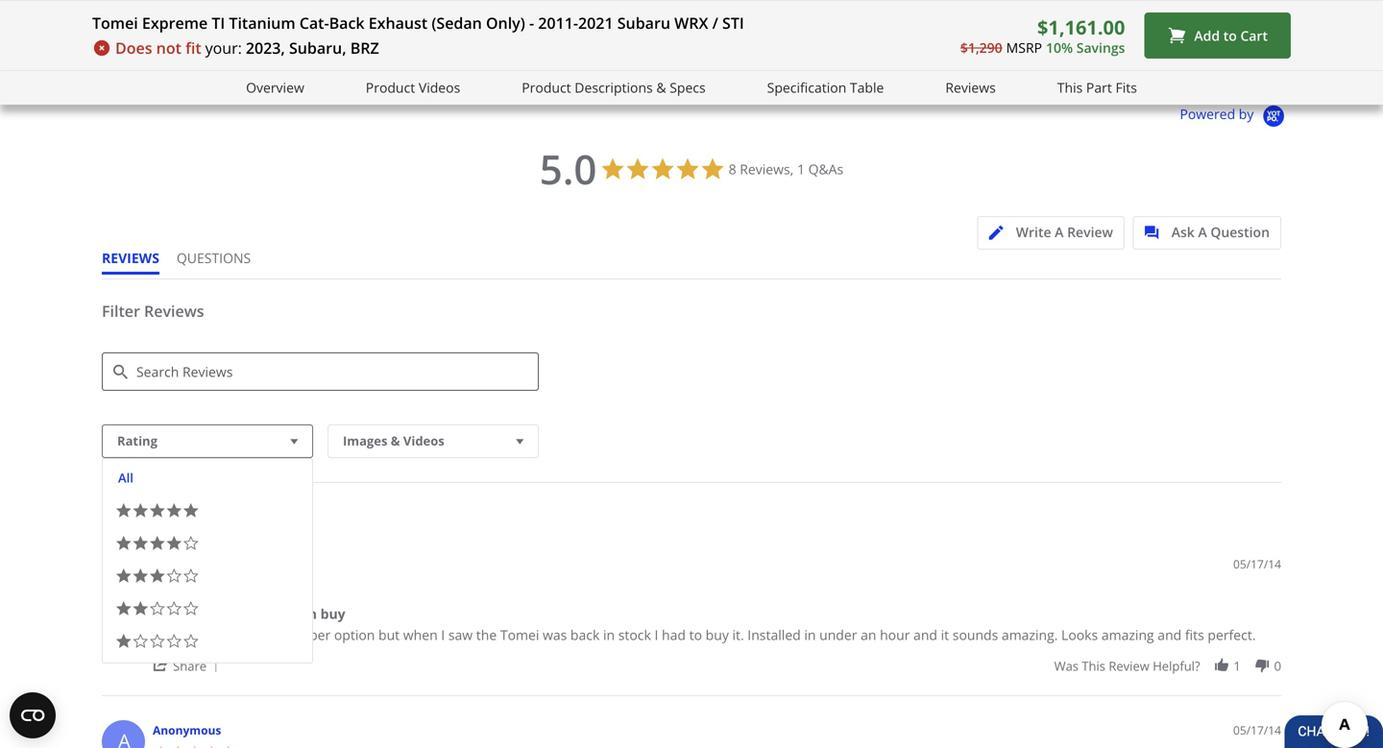 Task type: vqa. For each thing, say whether or not it's contained in the screenshot.
It.
yes



Task type: locate. For each thing, give the bounding box(es) containing it.
2 jdm from the left
[[1174, 14, 1198, 32]]

anonymous up best
[[153, 556, 221, 572]]

1 horizontal spatial &
[[657, 78, 666, 97]]

2 and from the left
[[1158, 626, 1182, 644]]

0 horizontal spatial product
[[366, 78, 415, 97]]

1 vertical spatial reviews
[[144, 301, 204, 321]]

8
[[729, 160, 737, 178], [102, 504, 111, 525]]

was
[[1055, 658, 1079, 675]]

1 vertical spatial 8
[[102, 504, 111, 525]]

oem
[[373, 14, 401, 32]]

0 horizontal spatial 8
[[102, 504, 111, 525]]

tab list
[[102, 249, 268, 279]]

i left saw
[[441, 626, 445, 644]]

buy right "can"
[[321, 605, 346, 623]]

ti
[[212, 12, 225, 33]]

2024...
[[496, 14, 535, 32]]

gate...
[[858, 14, 895, 32]]

seperator image
[[210, 662, 222, 674]]

3 total reviews element
[[512, 32, 666, 48], [1249, 32, 1384, 48]]

valve...
[[326, 14, 366, 32]]

guar
[[1359, 14, 1384, 32]]

2 horizontal spatial i
[[655, 626, 659, 644]]

1 horizontal spatial in
[[805, 626, 816, 644]]

reviews inside 'heading'
[[144, 301, 204, 321]]

in right "back"
[[603, 626, 615, 644]]

write a review button
[[978, 216, 1125, 250]]

8 for 8 reviews
[[102, 504, 111, 525]]

1 inside a tab panel
[[1234, 658, 1241, 675]]

a tab panel
[[92, 545, 1291, 749]]

group
[[1055, 658, 1282, 675]]

in
[[603, 626, 615, 644], [805, 626, 816, 644]]

a for write
[[1055, 223, 1064, 241]]

0 vertical spatial 8
[[729, 160, 737, 178]]

style left drl
[[1201, 14, 1229, 32]]

1 vertical spatial videos
[[403, 432, 445, 450]]

was down best
[[160, 626, 184, 644]]

fumoto quick engine oil drain valve... link
[[144, 0, 366, 32]]

2 horizontal spatial a
[[1199, 223, 1208, 241]]

$1,161.00
[[1038, 14, 1126, 40]]

0 horizontal spatial to
[[226, 626, 239, 644]]

to right add
[[1224, 26, 1237, 44]]

iridium
[[577, 14, 618, 32]]

1 horizontal spatial and
[[1158, 626, 1182, 644]]

range...
[[687, 14, 733, 32]]

2023,
[[246, 37, 285, 58]]

videos inside field
[[403, 432, 445, 450]]

not
[[156, 37, 182, 58]]

05/17/14
[[1234, 556, 1282, 572], [1234, 723, 1282, 738]]

to
[[1224, 26, 1237, 44], [226, 626, 239, 644], [690, 626, 702, 644]]

2011-
[[538, 12, 578, 33]]

sounds
[[953, 626, 999, 644]]

05/17/14 up perfect.
[[1234, 556, 1282, 572]]

3 i from the left
[[655, 626, 659, 644]]

$1,161.00 $1,290 msrp 10% savings
[[961, 14, 1126, 56]]

1 3 total reviews element from the left
[[512, 32, 666, 48]]

1 product from the left
[[366, 78, 415, 97]]

group containing was this review helpful?
[[1055, 658, 1282, 675]]

5.0 star rating element
[[540, 141, 597, 196]]

videos inside 'link'
[[419, 78, 460, 97]]

1 vertical spatial &
[[391, 432, 400, 450]]

$1,290
[[961, 38, 1003, 56]]

0 horizontal spatial jdm
[[727, 14, 751, 32]]

0 horizontal spatial was
[[160, 626, 184, 644]]

a right the 'ask'
[[1199, 223, 1208, 241]]

amazing.
[[1002, 626, 1058, 644]]

- left the 2015- at the top left
[[456, 14, 460, 32]]

reviews down all
[[115, 504, 175, 525]]

style right oe
[[1300, 14, 1327, 32]]

a down 8 reviews
[[118, 562, 131, 588]]

cart
[[1241, 26, 1268, 44]]

& left specs
[[657, 78, 666, 97]]

this
[[1058, 78, 1083, 97]]

filter reviews heading
[[102, 301, 1282, 338]]

star image
[[144, 34, 159, 48], [159, 34, 173, 48], [173, 34, 187, 48], [328, 34, 343, 48], [357, 34, 372, 48], [1094, 34, 1108, 48], [1108, 34, 1122, 48], [1249, 34, 1263, 48], [166, 503, 183, 519], [132, 535, 149, 552], [115, 568, 132, 585], [132, 568, 149, 585], [153, 579, 170, 596], [186, 579, 203, 596], [115, 601, 132, 617], [153, 746, 170, 749], [170, 746, 186, 749], [203, 746, 220, 749], [220, 746, 237, 749]]

anonymous down share
[[153, 723, 221, 738]]

product
[[366, 78, 415, 97], [522, 78, 571, 97]]

table
[[850, 78, 884, 97]]

0 horizontal spatial in
[[603, 626, 615, 644]]

05/17/14 down vote down review by anonymous on 17 may 2014 icon
[[1234, 723, 1282, 738]]

exhaust
[[369, 12, 428, 33]]

add to cart button
[[1145, 12, 1291, 59]]

and left the it
[[914, 626, 938, 644]]

powered by
[[1180, 105, 1258, 123]]

1 left q&as in the top of the page
[[797, 160, 805, 178]]

0 horizontal spatial -
[[456, 14, 460, 32]]

engine
[[229, 14, 268, 32]]

& right images
[[391, 432, 400, 450]]

best
[[153, 605, 182, 623]]

and left fits
[[1158, 626, 1182, 644]]

rating
[[117, 432, 158, 450]]

1 05/17/14 from the top
[[1234, 556, 1282, 572]]

1 horizontal spatial down triangle image
[[512, 431, 528, 451]]

reviews down $1,290
[[946, 78, 996, 97]]

1 horizontal spatial i
[[441, 626, 445, 644]]

12 total reviews element
[[881, 32, 1034, 48]]

reviews down questions in the left of the page
[[144, 301, 204, 321]]

share button
[[153, 657, 225, 675]]

1 horizontal spatial style
[[1300, 14, 1327, 32]]

back
[[329, 12, 365, 33]]

hour
[[880, 626, 910, 644]]

0 horizontal spatial olm
[[697, 14, 724, 32]]

1 i from the left
[[153, 626, 157, 644]]

olm left oe
[[1249, 14, 1276, 32]]

0 vertical spatial reviews
[[946, 78, 996, 97]]

0 vertical spatial 1
[[797, 160, 805, 178]]

1 olm from the left
[[697, 14, 724, 32]]

2 anonymous from the top
[[153, 723, 221, 738]]

share image
[[153, 658, 170, 675]]

0 vertical spatial anonymous
[[153, 556, 221, 572]]

2 05/17/14 from the top
[[1234, 723, 1282, 738]]

1 anonymous from the top
[[153, 556, 221, 572]]

this
[[1082, 658, 1106, 675]]

1 and from the left
[[914, 626, 938, 644]]

1 horizontal spatial 3 total reviews element
[[1249, 32, 1384, 48]]

empty star image up best
[[166, 568, 183, 585]]

0 vertical spatial 05/17/14
[[1234, 556, 1282, 572]]

Images & Videos Filter field
[[328, 425, 539, 458]]

1 down triangle image from the left
[[286, 431, 303, 451]]

jdm right facelift in the top right of the page
[[1174, 14, 1198, 32]]

subispeed facelift jdm style drl +... link
[[1065, 0, 1276, 32]]

- left laser
[[529, 12, 534, 33]]

1 vertical spatial filter
[[102, 301, 140, 321]]

down triangle image inside rating field
[[286, 431, 303, 451]]

1 vertical spatial review date 05/17/14 element
[[1234, 723, 1282, 739]]

1 vertical spatial 05/17/14
[[1234, 723, 1282, 738]]

by
[[1239, 105, 1254, 123]]

0 vertical spatial filter
[[424, 14, 453, 32]]

0 vertical spatial videos
[[419, 78, 460, 97]]

tab list containing reviews
[[102, 249, 268, 279]]

2 horizontal spatial to
[[1224, 26, 1237, 44]]

a inside dropdown button
[[1055, 223, 1064, 241]]

part
[[1087, 78, 1113, 97]]

tomei up does
[[92, 12, 138, 33]]

going
[[188, 626, 222, 644]]

(7)
[[216, 32, 230, 48]]

0 horizontal spatial a
[[118, 562, 131, 588]]

in left under
[[805, 626, 816, 644]]

videos
[[419, 78, 460, 97], [403, 432, 445, 450]]

jdm right /
[[727, 14, 751, 32]]

it
[[941, 626, 949, 644]]

1 was from the left
[[160, 626, 184, 644]]

a for ask
[[1199, 223, 1208, 241]]

down triangle image inside images & videos filter field
[[512, 431, 528, 451]]

product down laser
[[522, 78, 571, 97]]

videos right images
[[403, 432, 445, 450]]

2015-
[[464, 14, 496, 32]]

wrx
[[675, 12, 709, 33]]

led
[[810, 14, 833, 32]]

money
[[244, 605, 290, 623]]

0 horizontal spatial buy
[[242, 626, 265, 644]]

olm jdm precision led lift gate... link
[[697, 0, 895, 32]]

0 vertical spatial &
[[657, 78, 666, 97]]

reviews for filter reviews
[[144, 301, 204, 321]]

2 olm from the left
[[1249, 14, 1276, 32]]

best catback money can buy i was going to buy a cheaper option but when i saw the tomei was back in stock i had to buy it. installed in under an hour and it sounds amazing. looks amazing and fits perfect.
[[153, 605, 1256, 644]]

review date 05/17/14 element
[[1234, 556, 1282, 573], [1234, 723, 1282, 739]]

was left "back"
[[543, 626, 567, 644]]

1 horizontal spatial filter
[[424, 14, 453, 32]]

2 product from the left
[[522, 78, 571, 97]]

empty star image left going
[[132, 633, 149, 650]]

i left had
[[655, 626, 659, 644]]

1 horizontal spatial to
[[690, 626, 702, 644]]

8 for 8 reviews, 1 q&as
[[729, 160, 737, 178]]

buy left the a
[[242, 626, 265, 644]]

the
[[476, 626, 497, 644]]

review date 05/17/14 element up perfect.
[[1234, 556, 1282, 573]]

1
[[797, 160, 805, 178], [1234, 658, 1241, 675]]

subispeed
[[1065, 14, 1126, 32]]

1 vertical spatial anonymous
[[153, 723, 221, 738]]

1 horizontal spatial 1
[[1234, 658, 1241, 675]]

0 vertical spatial review date 05/17/14 element
[[1234, 556, 1282, 573]]

overview link
[[246, 77, 304, 99]]

1 vertical spatial 1
[[1234, 658, 1241, 675]]

1 horizontal spatial 8
[[729, 160, 737, 178]]

0 horizontal spatial i
[[153, 626, 157, 644]]

olm for olm jdm precision led lift gate...
[[697, 14, 724, 32]]

vote up review by anonymous on 17 may 2014 image
[[1214, 658, 1231, 675]]

olm for olm oe style rain guar
[[1249, 14, 1276, 32]]

to right had
[[690, 626, 702, 644]]

1 jdm from the left
[[727, 14, 751, 32]]

images
[[343, 432, 388, 450]]

share
[[173, 658, 207, 675]]

jdm
[[727, 14, 751, 32], [1174, 14, 1198, 32]]

to right going
[[226, 626, 239, 644]]

under
[[820, 626, 858, 644]]

and
[[914, 626, 938, 644], [1158, 626, 1182, 644]]

filter inside 'heading'
[[102, 301, 140, 321]]

1 horizontal spatial oil
[[405, 14, 421, 32]]

empty star image
[[183, 535, 199, 552], [183, 568, 199, 585], [149, 601, 166, 617], [166, 601, 183, 617], [183, 601, 199, 617], [149, 633, 166, 650], [183, 633, 199, 650]]

oil
[[271, 14, 287, 32], [405, 14, 421, 32]]

drl
[[1232, 14, 1255, 32]]

1 oil from the left
[[271, 14, 287, 32]]

vote down review by anonymous on 17 may 2014 image
[[1254, 658, 1271, 675]]

ngk laser iridium stock heat range...
[[512, 14, 733, 32]]

7 total reviews element
[[144, 32, 298, 48]]

videos down the 9 total reviews element
[[419, 78, 460, 97]]

9 total reviews element
[[328, 32, 482, 48]]

olm
[[697, 14, 724, 32], [1249, 14, 1276, 32]]

10%
[[1046, 38, 1073, 56]]

1 horizontal spatial a
[[1055, 223, 1064, 241]]

2 vertical spatial reviews
[[115, 504, 175, 525]]

a inside tab panel
[[118, 562, 131, 588]]

specification
[[767, 78, 847, 97]]

anonymous for 1st review date 05/17/14 element from the bottom of the a tab panel
[[153, 723, 221, 738]]

(sedan
[[432, 12, 482, 33]]

1 right vote up review by anonymous on 17 may 2014 image at the right bottom of the page
[[1234, 658, 1241, 675]]

2 3 total reviews element from the left
[[1249, 32, 1384, 48]]

down triangle image
[[286, 431, 303, 451], [512, 431, 528, 451]]

/
[[713, 12, 719, 33]]

olm right heat
[[697, 14, 724, 32]]

0 horizontal spatial &
[[391, 432, 400, 450]]

a inside dropdown button
[[1199, 223, 1208, 241]]

1 horizontal spatial product
[[522, 78, 571, 97]]

style
[[1201, 14, 1229, 32], [1300, 14, 1327, 32]]

1 horizontal spatial olm
[[1249, 14, 1276, 32]]

product down brz
[[366, 78, 415, 97]]

0 horizontal spatial filter
[[102, 301, 140, 321]]

down triangle image for rating
[[286, 431, 303, 451]]

star image
[[187, 34, 202, 48], [202, 34, 216, 48], [343, 34, 357, 48], [372, 34, 386, 48], [1065, 34, 1079, 48], [1079, 34, 1094, 48], [115, 503, 132, 519], [132, 503, 149, 519], [149, 503, 166, 519], [183, 503, 199, 519], [115, 535, 132, 552], [149, 535, 166, 552], [166, 535, 183, 552], [149, 568, 166, 585], [170, 579, 186, 596], [132, 601, 149, 617], [115, 633, 132, 650], [186, 746, 203, 749]]

this part fits link
[[1058, 77, 1138, 99]]

magnifying glass image
[[113, 365, 128, 380]]

0 horizontal spatial tomei
[[92, 12, 138, 33]]

titanium
[[229, 12, 296, 33]]

2 down triangle image from the left
[[512, 431, 528, 451]]

0 horizontal spatial 3 total reviews element
[[512, 32, 666, 48]]

ask a question button
[[1133, 216, 1282, 250]]

& inside 'link'
[[657, 78, 666, 97]]

1 horizontal spatial tomei
[[500, 626, 539, 644]]

buy left it.
[[706, 626, 729, 644]]

filter
[[424, 14, 453, 32], [102, 301, 140, 321]]

0 horizontal spatial down triangle image
[[286, 431, 303, 451]]

1 vertical spatial tomei
[[500, 626, 539, 644]]

review date 05/17/14 element down vote down review by anonymous on 17 may 2014 icon
[[1234, 723, 1282, 739]]

a right the write
[[1055, 223, 1064, 241]]

down triangle image for images & videos
[[512, 431, 528, 451]]

(12)
[[953, 32, 973, 48]]

i down best
[[153, 626, 157, 644]]

a
[[1055, 223, 1064, 241], [1199, 223, 1208, 241], [118, 562, 131, 588]]

2 oil from the left
[[405, 14, 421, 32]]

ngk
[[512, 14, 539, 32]]

stock
[[619, 626, 651, 644]]

option
[[334, 626, 375, 644]]

product videos
[[366, 78, 460, 97]]

0 horizontal spatial and
[[914, 626, 938, 644]]

0 horizontal spatial style
[[1201, 14, 1229, 32]]

1 horizontal spatial was
[[543, 626, 567, 644]]

0 horizontal spatial oil
[[271, 14, 287, 32]]

1 horizontal spatial jdm
[[1174, 14, 1198, 32]]

tomei right the
[[500, 626, 539, 644]]

empty star image
[[166, 568, 183, 585], [132, 633, 149, 650], [166, 633, 183, 650]]



Task type: describe. For each thing, give the bounding box(es) containing it.
2 horizontal spatial buy
[[706, 626, 729, 644]]

2 review date 05/17/14 element from the top
[[1234, 723, 1282, 739]]

ngk laser iridium stock heat range... link
[[512, 0, 733, 32]]

add
[[1195, 26, 1220, 44]]

does
[[115, 37, 152, 58]]

tomei inside the best catback money can buy i was going to buy a cheaper option but when i saw the tomei was back in stock i had to buy it. installed in under an hour and it sounds amazing. looks amazing and fits perfect.
[[500, 626, 539, 644]]

05/17/14 for 1st review date 05/17/14 element from the bottom of the a tab panel
[[1234, 723, 1282, 738]]

1 review date 05/17/14 element from the top
[[1234, 556, 1282, 573]]

stock
[[622, 14, 653, 32]]

lift
[[836, 14, 855, 32]]

2 in from the left
[[805, 626, 816, 644]]

filter reviews
[[102, 301, 204, 321]]

+...
[[1259, 14, 1276, 32]]

2 style from the left
[[1300, 14, 1327, 32]]

an
[[861, 626, 877, 644]]

questions
[[177, 249, 251, 267]]

olm oe style rain guar link
[[1249, 0, 1384, 32]]

anonymous for first review date 05/17/14 element from the top of the a tab panel
[[153, 556, 221, 572]]

to inside button
[[1224, 26, 1237, 44]]

this part fits
[[1058, 78, 1138, 97]]

Search Reviews search field
[[102, 353, 539, 391]]

product descriptions & specs
[[522, 78, 706, 97]]

dialog image
[[1145, 226, 1169, 240]]

oe
[[1280, 14, 1296, 32]]

had
[[662, 626, 686, 644]]

product for product videos
[[366, 78, 415, 97]]

catback
[[186, 605, 240, 623]]

add to cart
[[1195, 26, 1268, 44]]

amazing
[[1102, 626, 1155, 644]]

8 reviews, 1 q&as
[[729, 160, 844, 178]]

2 i from the left
[[441, 626, 445, 644]]

Rating Filter field
[[102, 425, 313, 458]]

empty star image up share image on the bottom of the page
[[166, 633, 183, 650]]

subispeed facelift jdm style drl +...
[[1065, 14, 1276, 32]]

2 was from the left
[[543, 626, 567, 644]]

product descriptions & specs link
[[522, 77, 706, 99]]

was this review helpful?
[[1055, 658, 1201, 675]]

facelift
[[1130, 14, 1171, 32]]

saw
[[449, 626, 473, 644]]

fits
[[1186, 626, 1205, 644]]

open widget image
[[10, 693, 56, 739]]

when
[[403, 626, 438, 644]]

subaru,
[[289, 37, 346, 58]]

0 vertical spatial tomei
[[92, 12, 138, 33]]

images & videos element
[[328, 425, 539, 458]]

does not fit your: 2023, subaru, brz
[[115, 37, 379, 58]]

fit
[[186, 37, 201, 58]]

olm jdm precision led lift gate...
[[697, 14, 895, 32]]

installed
[[748, 626, 801, 644]]

3 total reviews element for style
[[1249, 32, 1384, 48]]

can
[[293, 605, 317, 623]]

specification table
[[767, 78, 884, 97]]

subaru oem oil filter - 2015-2024...
[[328, 14, 535, 32]]

best catback money can buy heading
[[153, 605, 346, 627]]

helpful?
[[1153, 658, 1201, 675]]

rating element
[[102, 425, 313, 664]]

2 total reviews element
[[1065, 32, 1219, 48]]

product videos link
[[366, 77, 460, 99]]

write
[[1016, 223, 1052, 241]]

fumoto
[[144, 14, 189, 32]]

& inside field
[[391, 432, 400, 450]]

a
[[269, 626, 276, 644]]

group inside a tab panel
[[1055, 658, 1282, 675]]

05/17/14 for first review date 05/17/14 element from the top of the a tab panel
[[1234, 556, 1282, 572]]

back
[[571, 626, 600, 644]]

question
[[1211, 223, 1270, 241]]

drain
[[291, 14, 322, 32]]

0 horizontal spatial 1
[[797, 160, 805, 178]]

brz
[[350, 37, 379, 58]]

expreme
[[142, 12, 208, 33]]

1 in from the left
[[603, 626, 615, 644]]

all list box
[[102, 458, 313, 664]]

all
[[118, 469, 133, 487]]

olm oe style rain guar
[[1249, 14, 1384, 32]]

0 horizontal spatial subaru
[[328, 14, 370, 32]]

write a review
[[1016, 223, 1114, 241]]

ask a question
[[1172, 223, 1270, 241]]

3 total reviews element for iridium
[[512, 32, 666, 48]]

all link
[[118, 469, 133, 487]]

1 horizontal spatial subaru
[[618, 12, 671, 33]]

but
[[379, 626, 400, 644]]

looks
[[1062, 626, 1098, 644]]

fumoto quick engine oil drain valve...
[[144, 14, 366, 32]]

overview
[[246, 78, 304, 97]]

powered
[[1180, 105, 1236, 123]]

1 horizontal spatial buy
[[321, 605, 346, 623]]

quick
[[193, 14, 226, 32]]

product for product descriptions & specs
[[522, 78, 571, 97]]

msrp
[[1007, 38, 1043, 56]]

1 horizontal spatial -
[[529, 12, 534, 33]]

powered by link
[[1180, 105, 1291, 129]]

1 style from the left
[[1201, 14, 1229, 32]]

cat-
[[300, 12, 329, 33]]

review
[[1068, 223, 1114, 241]]

images & videos
[[343, 432, 445, 450]]

specification table link
[[767, 77, 884, 99]]

(2)
[[1137, 32, 1150, 48]]

precision
[[754, 14, 807, 32]]

only)
[[486, 12, 525, 33]]

ask
[[1172, 223, 1195, 241]]

write no frame image
[[989, 226, 1013, 240]]

q&as
[[809, 160, 844, 178]]

reviews for 8 reviews
[[115, 504, 175, 525]]

reviews,
[[740, 160, 794, 178]]

it.
[[733, 626, 744, 644]]

reviews
[[102, 249, 159, 267]]

your:
[[205, 37, 242, 58]]

laser
[[542, 14, 573, 32]]



